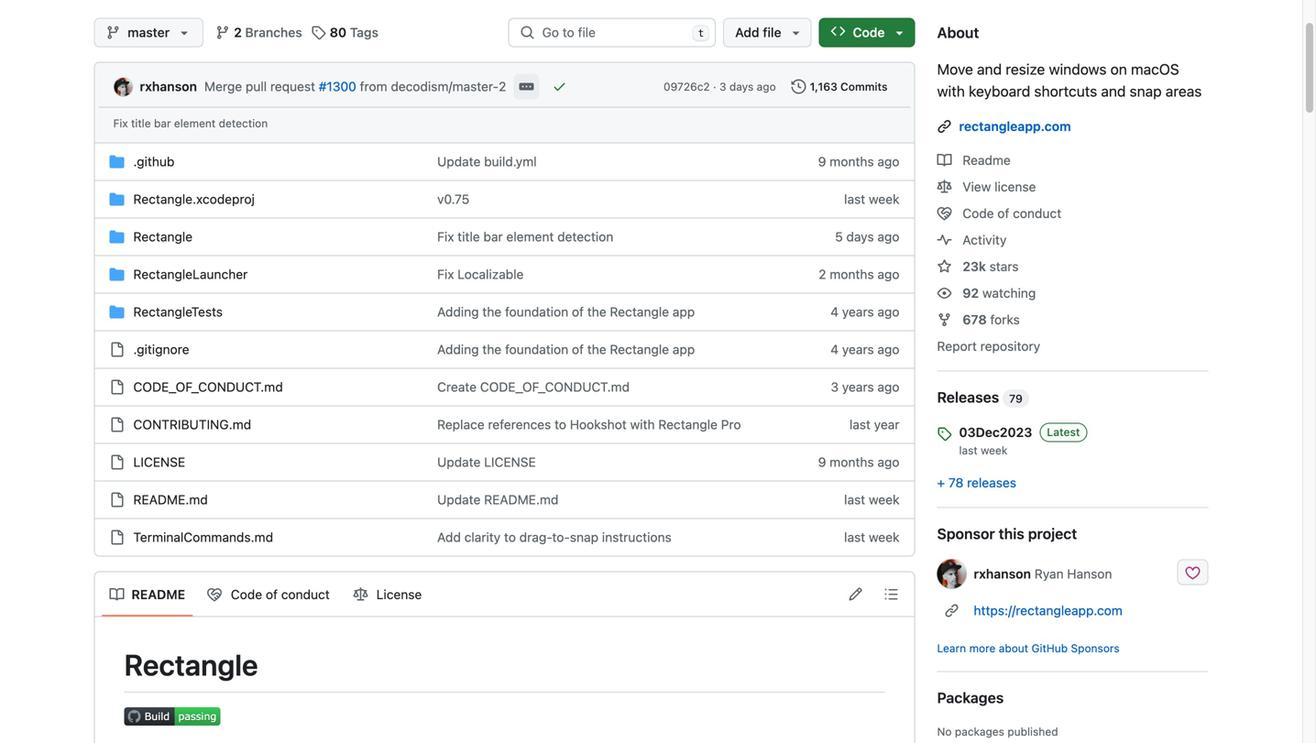 Task type: vqa. For each thing, say whether or not it's contained in the screenshot.


Task type: describe. For each thing, give the bounding box(es) containing it.
1 vertical spatial 3
[[831, 379, 839, 395]]

learn
[[937, 642, 966, 655]]

add file
[[735, 25, 781, 40]]

drag-
[[519, 530, 552, 545]]

to for clarity
[[504, 530, 516, 545]]

ago left history icon
[[757, 80, 776, 93]]

1 vertical spatial detection
[[557, 229, 613, 244]]

with inside move and resize windows on macos with keyboard shortcuts and snap areas
[[937, 82, 965, 100]]

update license link
[[437, 455, 536, 470]]

79
[[1009, 392, 1023, 405]]

Go to file text field
[[542, 19, 685, 46]]

adding the foundation of the rectangle app link for .gitignore
[[437, 342, 695, 357]]

5
[[835, 229, 843, 244]]

rectangle.xcodeproj
[[133, 192, 255, 207]]

merge pull request link
[[204, 79, 315, 94]]

activity
[[963, 232, 1007, 247]]

git branch image
[[216, 25, 230, 40]]

contributing.md
[[133, 417, 251, 432]]

update for update readme.md
[[437, 492, 481, 507]]

foundation for rectangletests
[[505, 304, 568, 319]]

last for update readme.md
[[844, 492, 865, 507]]

92
[[963, 286, 979, 301]]

stars
[[990, 259, 1019, 274]]

references
[[488, 417, 551, 432]]

add for add clarity to drag-to-snap instructions
[[437, 530, 461, 545]]

fix localizable
[[437, 267, 524, 282]]

1,163 commits
[[810, 80, 888, 93]]

add clarity to drag-to-snap instructions link
[[437, 530, 672, 545]]

code image
[[831, 24, 846, 38]]

1 vertical spatial with
[[630, 417, 655, 432]]

triangle down image for code
[[892, 25, 907, 40]]

sponsor this project
[[937, 525, 1077, 543]]

03dec2023
[[959, 425, 1032, 440]]

@rxhanson image
[[937, 560, 967, 589]]

create code_of_conduct.md link
[[437, 379, 630, 395]]

law image inside "view license" link
[[937, 180, 952, 194]]

directory image for rectangle
[[110, 230, 124, 244]]

92 watching
[[963, 286, 1036, 301]]

star image
[[937, 259, 952, 274]]

app for .gitignore
[[673, 342, 695, 357]]

1 vertical spatial title
[[458, 229, 480, 244]]

activity link
[[937, 232, 1007, 247]]

rectanglelauncher
[[133, 267, 248, 282]]

releases 79
[[937, 389, 1023, 406]]

packages
[[937, 689, 1004, 707]]

search image
[[520, 25, 535, 40]]

adding for .gitignore
[[437, 342, 479, 357]]

ago for .gitignore
[[878, 342, 900, 357]]

last for replace references to hookshot with rectangle pro
[[850, 417, 871, 432]]

commits
[[841, 80, 888, 93]]

.github
[[133, 154, 175, 169]]

macos
[[1131, 60, 1179, 78]]

learn more about github sponsors link
[[937, 642, 1120, 655]]

from
[[360, 79, 387, 94]]

#1300 link
[[319, 79, 356, 94]]

report repository
[[937, 339, 1040, 354]]

this
[[999, 525, 1025, 543]]

readme
[[959, 153, 1011, 168]]

contributing.md link
[[133, 417, 251, 432]]

week down '03dec2023' on the bottom right
[[981, 444, 1008, 457]]

releases
[[967, 475, 1016, 490]]

to-
[[552, 530, 570, 545]]

0 horizontal spatial conduct
[[281, 587, 330, 602]]

merge
[[204, 79, 242, 94]]

code inside popup button
[[853, 25, 885, 40]]

repository
[[980, 339, 1040, 354]]

rxhanson image
[[114, 78, 132, 96]]

last week for update readme.md
[[844, 492, 900, 507]]

1 vertical spatial bar
[[483, 229, 503, 244]]

list containing readme
[[102, 580, 430, 610]]

rectangle for .gitignore
[[610, 342, 669, 357]]

of right code of conduct icon
[[266, 587, 278, 602]]

areas
[[1166, 82, 1202, 100]]

report
[[937, 339, 977, 354]]

ago for rectanglelauncher
[[878, 267, 900, 282]]

resize
[[1006, 60, 1045, 78]]

git branch image
[[106, 25, 121, 40]]

pulse image
[[937, 233, 952, 247]]

fix title bar element detection link
[[437, 229, 613, 244]]

hanson
[[1067, 566, 1112, 582]]

23k stars
[[963, 259, 1019, 274]]

packages
[[955, 725, 1005, 738]]

rxhanson ryan hanson
[[974, 566, 1112, 582]]

clarity
[[464, 530, 501, 545]]

0 vertical spatial detection
[[219, 117, 268, 130]]

repo forked image
[[937, 313, 952, 327]]

months for update license
[[830, 455, 874, 470]]

no
[[937, 725, 952, 738]]

2 branches
[[234, 25, 302, 40]]

2 vertical spatial code
[[231, 587, 262, 602]]

add file button
[[723, 18, 812, 47]]

forks
[[990, 312, 1020, 327]]

book image inside readme link
[[110, 588, 124, 602]]

code_of_conduct.md link
[[133, 379, 283, 395]]

rectangle.xcodeproj link
[[133, 192, 255, 207]]

ago for code_of_conduct.md
[[878, 379, 900, 395]]

year
[[874, 417, 900, 432]]

0 vertical spatial code of conduct link
[[937, 206, 1062, 221]]

snap inside move and resize windows on macos with keyboard shortcuts and snap areas
[[1130, 82, 1162, 100]]

1 horizontal spatial days
[[846, 229, 874, 244]]

v0.75 link
[[437, 192, 469, 207]]

fix localizable link
[[437, 267, 524, 282]]

create
[[437, 379, 477, 395]]

0 vertical spatial fix
[[113, 117, 128, 130]]

terminalcommands.md link
[[133, 530, 273, 545]]

update build.yml
[[437, 154, 537, 169]]

decodism/master-
[[391, 79, 499, 94]]

+
[[937, 475, 945, 490]]

add for add file
[[735, 25, 760, 40]]

code of conduct image
[[937, 206, 952, 221]]

·
[[713, 80, 716, 93]]

published
[[1008, 725, 1058, 738]]

license link
[[133, 455, 185, 470]]

learn more about github sponsors
[[937, 642, 1120, 655]]

1 vertical spatial and
[[1101, 82, 1126, 100]]

shortcuts
[[1034, 82, 1097, 100]]

update for update license
[[437, 455, 481, 470]]

adding the foundation of the rectangle app link for rectangletests
[[437, 304, 695, 319]]

master button
[[94, 18, 204, 47]]

tag image
[[937, 427, 952, 441]]

directory image for rectangle.xcodeproj
[[110, 192, 124, 207]]

app for rectangletests
[[673, 304, 695, 319]]

ago for .github
[[878, 154, 900, 169]]

0 horizontal spatial and
[[977, 60, 1002, 78]]

last for add clarity to drag-to-snap instructions
[[844, 530, 865, 545]]

heart image
[[1186, 566, 1200, 580]]

link image
[[937, 119, 952, 134]]

history image
[[792, 79, 806, 94]]

4 for .gitignore
[[831, 342, 839, 357]]

1,163
[[810, 80, 838, 93]]

1 horizontal spatial element
[[506, 229, 554, 244]]

readme link
[[937, 153, 1011, 168]]

check image
[[552, 79, 567, 94]]

custom image
[[945, 604, 959, 618]]

rectangle for rectangletests
[[610, 304, 669, 319]]

ryan
[[1035, 566, 1064, 582]]

678 forks
[[963, 312, 1020, 327]]

week for v0.75
[[869, 192, 900, 207]]

9 months ago for license
[[818, 455, 900, 470]]

9 months ago for build.yml
[[818, 154, 900, 169]]

last year
[[850, 417, 900, 432]]

of down view license
[[998, 206, 1010, 221]]

of up create code_of_conduct.md
[[572, 304, 584, 319]]

update license
[[437, 455, 536, 470]]

releases
[[937, 389, 999, 406]]

replace references to hookshot with rectangle pro
[[437, 417, 741, 432]]

0 horizontal spatial title
[[131, 117, 151, 130]]

adding the foundation of the rectangle app for .gitignore
[[437, 342, 695, 357]]

months for fix localizable
[[830, 267, 874, 282]]

directory image for rectangletests
[[110, 305, 124, 319]]



Task type: locate. For each thing, give the bounding box(es) containing it.
0 vertical spatial code
[[853, 25, 885, 40]]

1 horizontal spatial code of conduct link
[[937, 206, 1062, 221]]

week up outline icon
[[869, 530, 900, 545]]

directory image left .github link
[[110, 154, 124, 169]]

pro
[[721, 417, 741, 432]]

1 vertical spatial add
[[437, 530, 461, 545]]

adding down fix localizable
[[437, 304, 479, 319]]

foundation
[[505, 304, 568, 319], [505, 342, 568, 357]]

ago down 5 days ago
[[878, 267, 900, 282]]

open commit details image
[[519, 79, 534, 94]]

0 vertical spatial 9 months ago
[[818, 154, 900, 169]]

code of conduct link down view license
[[937, 206, 1062, 221]]

0 horizontal spatial days
[[729, 80, 754, 93]]

1 vertical spatial fix
[[437, 229, 454, 244]]

0 vertical spatial adding the foundation of the rectangle app
[[437, 304, 695, 319]]

0 vertical spatial element
[[174, 117, 216, 130]]

+ 78 releases
[[937, 475, 1016, 490]]

4 years ago down the 2 months ago
[[831, 304, 900, 319]]

1 update from the top
[[437, 154, 481, 169]]

last
[[844, 192, 865, 207], [850, 417, 871, 432], [959, 444, 978, 457], [844, 492, 865, 507], [844, 530, 865, 545]]

2 vertical spatial years
[[842, 379, 874, 395]]

directory image left rectangle.xcodeproj
[[110, 192, 124, 207]]

2 update from the top
[[437, 455, 481, 470]]

fix down v0.75
[[437, 229, 454, 244]]

months down 5
[[830, 267, 874, 282]]

triangle down image for master
[[177, 25, 192, 40]]

1 vertical spatial snap
[[570, 530, 599, 545]]

detection
[[219, 117, 268, 130], [557, 229, 613, 244]]

1 vertical spatial 2
[[499, 79, 506, 94]]

to left hookshot
[[555, 417, 566, 432]]

1 vertical spatial adding the foundation of the rectangle app
[[437, 342, 695, 357]]

update down replace
[[437, 455, 481, 470]]

directory image left "rectanglelauncher" link
[[110, 267, 124, 282]]

1 vertical spatial 9 months ago
[[818, 455, 900, 470]]

t
[[698, 28, 704, 39]]

with down move
[[937, 82, 965, 100]]

1 vertical spatial directory image
[[110, 267, 124, 282]]

rxhanson right rxhanson image
[[140, 79, 197, 94]]

2 vertical spatial directory image
[[110, 305, 124, 319]]

4 for rectangletests
[[831, 304, 839, 319]]

0 vertical spatial book image
[[937, 153, 952, 168]]

adding the foundation of the rectangle app link up create code_of_conduct.md link
[[437, 342, 695, 357]]

triangle down image inside add file popup button
[[789, 25, 803, 40]]

adding the foundation of the rectangle app up create code_of_conduct.md
[[437, 304, 695, 319]]

of up create code_of_conduct.md link
[[572, 342, 584, 357]]

4
[[831, 304, 839, 319], [831, 342, 839, 357]]

view license link
[[937, 179, 1036, 194]]

0 vertical spatial code of conduct
[[959, 206, 1062, 221]]

1 4 from the top
[[831, 304, 839, 319]]

1 vertical spatial months
[[830, 267, 874, 282]]

bar up localizable
[[483, 229, 503, 244]]

0 horizontal spatial to
[[504, 530, 516, 545]]

0 vertical spatial 4 years ago
[[831, 304, 900, 319]]

update readme.md link
[[437, 492, 559, 507]]

1 readme.md from the left
[[133, 492, 208, 507]]

2 adding the foundation of the rectangle app link from the top
[[437, 342, 695, 357]]

1 license from the left
[[133, 455, 185, 470]]

adding up create
[[437, 342, 479, 357]]

update up the clarity
[[437, 492, 481, 507]]

readme
[[132, 587, 185, 602]]

github
[[1032, 642, 1068, 655]]

last up 5 days ago
[[844, 192, 865, 207]]

2 directory image from the top
[[110, 230, 124, 244]]

2 9 from the top
[[818, 455, 826, 470]]

1 vertical spatial book image
[[110, 588, 124, 602]]

rectangleapp.com
[[959, 119, 1071, 134]]

readme.md up drag-
[[484, 492, 559, 507]]

9 for update license
[[818, 455, 826, 470]]

rxhanson down the 'sponsor this project'
[[974, 566, 1031, 582]]

1 horizontal spatial detection
[[557, 229, 613, 244]]

add left file
[[735, 25, 760, 40]]

triangle down image right master
[[177, 25, 192, 40]]

1 months from the top
[[830, 154, 874, 169]]

3 directory image from the top
[[110, 305, 124, 319]]

bar down rxhanson link
[[154, 117, 171, 130]]

law image left the license
[[353, 588, 368, 602]]

outline image
[[884, 587, 899, 602]]

1 horizontal spatial readme.md
[[484, 492, 559, 507]]

1 vertical spatial element
[[506, 229, 554, 244]]

build.yml
[[484, 154, 537, 169]]

1 years from the top
[[842, 304, 874, 319]]

of
[[998, 206, 1010, 221], [572, 304, 584, 319], [572, 342, 584, 357], [266, 587, 278, 602]]

0 horizontal spatial book image
[[110, 588, 124, 602]]

2 months from the top
[[830, 267, 874, 282]]

element down rxhanson link
[[174, 117, 216, 130]]

law image up code of conduct image
[[937, 180, 952, 194]]

0 vertical spatial 2
[[234, 25, 242, 40]]

code right code of conduct icon
[[231, 587, 262, 602]]

1 vertical spatial app
[[673, 342, 695, 357]]

2 9 months ago from the top
[[818, 455, 900, 470]]

1 app from the top
[[673, 304, 695, 319]]

0 vertical spatial days
[[729, 80, 754, 93]]

fix
[[113, 117, 128, 130], [437, 229, 454, 244], [437, 267, 454, 282]]

3 years ago
[[831, 379, 900, 395]]

.gitignore
[[133, 342, 189, 357]]

1 9 from the top
[[818, 154, 826, 169]]

0 vertical spatial with
[[937, 82, 965, 100]]

fix left localizable
[[437, 267, 454, 282]]

0 vertical spatial 4
[[831, 304, 839, 319]]

0 vertical spatial 9
[[818, 154, 826, 169]]

0 horizontal spatial rxhanson
[[140, 79, 197, 94]]

1 vertical spatial 4
[[831, 342, 839, 357]]

rxhanson for rxhanson ryan hanson
[[974, 566, 1031, 582]]

adding the foundation of the rectangle app link
[[437, 304, 695, 319], [437, 342, 695, 357]]

months down the last year
[[830, 455, 874, 470]]

0 vertical spatial bar
[[154, 117, 171, 130]]

edit file image
[[848, 587, 863, 602]]

1 vertical spatial rxhanson
[[974, 566, 1031, 582]]

days
[[729, 80, 754, 93], [846, 229, 874, 244]]

view
[[963, 179, 991, 194]]

1 directory image from the top
[[110, 192, 124, 207]]

code_of_conduct.md up 'replace references to hookshot with rectangle pro' at bottom
[[480, 379, 630, 395]]

1 triangle down image from the left
[[177, 25, 192, 40]]

code of conduct right code of conduct icon
[[231, 587, 330, 602]]

ago up the 2 months ago
[[878, 229, 900, 244]]

9
[[818, 154, 826, 169], [818, 455, 826, 470]]

days right ·
[[729, 80, 754, 93]]

last week down the last year
[[844, 492, 900, 507]]

no packages published
[[937, 725, 1058, 738]]

09726c2
[[664, 80, 710, 93]]

1,163 commits link
[[783, 74, 896, 99]]

merge pull request #1300 from decodism/master-2
[[204, 79, 506, 94]]

.gitignore link
[[133, 342, 189, 357]]

tag image
[[311, 25, 326, 40]]

with right hookshot
[[630, 417, 655, 432]]

readme.md down license link
[[133, 492, 208, 507]]

ago down year at the bottom right of page
[[878, 455, 900, 470]]

request
[[270, 79, 315, 94]]

1 horizontal spatial conduct
[[1013, 206, 1062, 221]]

1 foundation from the top
[[505, 304, 568, 319]]

2 horizontal spatial triangle down image
[[892, 25, 907, 40]]

eye image
[[937, 286, 952, 301]]

last week down '03dec2023' on the bottom right
[[959, 444, 1008, 457]]

rxhanson
[[140, 79, 197, 94], [974, 566, 1031, 582]]

sponsors
[[1071, 642, 1120, 655]]

last left year at the bottom right of page
[[850, 417, 871, 432]]

build image
[[124, 708, 220, 726]]

5 days ago
[[835, 229, 900, 244]]

packages link
[[937, 687, 1208, 709]]

license
[[995, 179, 1036, 194]]

0 vertical spatial snap
[[1130, 82, 1162, 100]]

1 horizontal spatial license
[[484, 455, 536, 470]]

9 for update build.yml
[[818, 154, 826, 169]]

watching
[[982, 286, 1036, 301]]

add left the clarity
[[437, 530, 461, 545]]

1 vertical spatial conduct
[[281, 587, 330, 602]]

tags
[[350, 25, 379, 40]]

code button
[[819, 18, 915, 47]]

4 years ago for .gitignore
[[831, 342, 900, 357]]

law image inside license link
[[353, 588, 368, 602]]

0 vertical spatial adding
[[437, 304, 479, 319]]

code of conduct image
[[207, 588, 222, 602]]

years up the last year
[[842, 379, 874, 395]]

2 vertical spatial 2
[[819, 267, 826, 282]]

branches
[[245, 25, 302, 40]]

file
[[763, 25, 781, 40]]

ago up 5 days ago
[[878, 154, 900, 169]]

3 years from the top
[[842, 379, 874, 395]]

1 adding the foundation of the rectangle app from the top
[[437, 304, 695, 319]]

adding for rectangletests
[[437, 304, 479, 319]]

2 horizontal spatial code
[[963, 206, 994, 221]]

4 down the 2 months ago
[[831, 304, 839, 319]]

1 horizontal spatial code_of_conduct.md
[[480, 379, 630, 395]]

conduct
[[1013, 206, 1062, 221], [281, 587, 330, 602]]

2 for 2 months ago
[[819, 267, 826, 282]]

readme.md link
[[133, 492, 208, 507]]

to for references
[[555, 417, 566, 432]]

1 vertical spatial update
[[437, 455, 481, 470]]

2 vertical spatial update
[[437, 492, 481, 507]]

code_of_conduct.md up contributing.md on the left
[[133, 379, 283, 395]]

months for update build.yml
[[830, 154, 874, 169]]

#1300
[[319, 79, 356, 94]]

last down the last year
[[844, 492, 865, 507]]

1 vertical spatial fix title bar element detection
[[437, 229, 613, 244]]

fix for rectanglelauncher
[[437, 267, 454, 282]]

create code_of_conduct.md
[[437, 379, 630, 395]]

1 vertical spatial code of conduct
[[231, 587, 330, 602]]

add clarity to drag-to-snap instructions
[[437, 530, 672, 545]]

replace
[[437, 417, 485, 432]]

1 horizontal spatial title
[[458, 229, 480, 244]]

1 vertical spatial code
[[963, 206, 994, 221]]

directory image for rectanglelauncher
[[110, 267, 124, 282]]

2 adding from the top
[[437, 342, 479, 357]]

latest
[[1047, 426, 1080, 439]]

0 horizontal spatial code
[[231, 587, 262, 602]]

ago for rectangle
[[878, 229, 900, 244]]

2 for 2 branches
[[234, 25, 242, 40]]

update for update build.yml
[[437, 154, 481, 169]]

last up edit file icon
[[844, 530, 865, 545]]

directory image for .github
[[110, 154, 124, 169]]

3 update from the top
[[437, 492, 481, 507]]

0 vertical spatial years
[[842, 304, 874, 319]]

v0.75
[[437, 192, 469, 207]]

1 vertical spatial days
[[846, 229, 874, 244]]

.github link
[[133, 154, 175, 169]]

adding the foundation of the rectangle app up create code_of_conduct.md link
[[437, 342, 695, 357]]

about
[[937, 24, 979, 41]]

ago for rectangletests
[[878, 304, 900, 319]]

0 vertical spatial update
[[437, 154, 481, 169]]

license up readme.md link
[[133, 455, 185, 470]]

conduct down license
[[1013, 206, 1062, 221]]

2 license from the left
[[484, 455, 536, 470]]

1 directory image from the top
[[110, 154, 124, 169]]

9 months ago down the last year
[[818, 455, 900, 470]]

fix title bar element detection down rxhanson link
[[113, 117, 268, 130]]

update up v0.75 'link'
[[437, 154, 481, 169]]

last week up edit file icon
[[844, 530, 900, 545]]

directory image left rectangle link
[[110, 230, 124, 244]]

move
[[937, 60, 973, 78]]

code of conduct down license
[[959, 206, 1062, 221]]

book image inside readme link
[[937, 153, 952, 168]]

last for v0.75
[[844, 192, 865, 207]]

code down view
[[963, 206, 994, 221]]

1 adding from the top
[[437, 304, 479, 319]]

0 vertical spatial law image
[[937, 180, 952, 194]]

ago up 3 years ago
[[878, 342, 900, 357]]

adding the foundation of the rectangle app link up create code_of_conduct.md
[[437, 304, 695, 319]]

keyboard
[[969, 82, 1030, 100]]

title up fix localizable link
[[458, 229, 480, 244]]

1 vertical spatial adding the foundation of the rectangle app link
[[437, 342, 695, 357]]

the
[[482, 304, 502, 319], [587, 304, 606, 319], [482, 342, 502, 357], [587, 342, 606, 357]]

2 years from the top
[[842, 342, 874, 357]]

and down on
[[1101, 82, 1126, 100]]

0 horizontal spatial 3
[[719, 80, 726, 93]]

triangle down image
[[177, 25, 192, 40], [789, 25, 803, 40], [892, 25, 907, 40]]

0 vertical spatial fix title bar element detection
[[113, 117, 268, 130]]

sponsor
[[937, 525, 995, 543]]

code of conduct link
[[937, 206, 1062, 221], [200, 580, 339, 610]]

snap right drag-
[[570, 530, 599, 545]]

4 years ago for rectangletests
[[831, 304, 900, 319]]

add
[[735, 25, 760, 40], [437, 530, 461, 545]]

9 months ago down commits
[[818, 154, 900, 169]]

1 9 months ago from the top
[[818, 154, 900, 169]]

conduct left license link
[[281, 587, 330, 602]]

1 horizontal spatial rxhanson
[[974, 566, 1031, 582]]

foundation down localizable
[[505, 304, 568, 319]]

and up keyboard
[[977, 60, 1002, 78]]

months down 1,163 commits
[[830, 154, 874, 169]]

triangle down image inside master popup button
[[177, 25, 192, 40]]

pull
[[246, 79, 267, 94]]

fix down rxhanson image
[[113, 117, 128, 130]]

1 horizontal spatial bar
[[483, 229, 503, 244]]

0 vertical spatial title
[[131, 117, 151, 130]]

to
[[555, 417, 566, 432], [504, 530, 516, 545]]

1 horizontal spatial book image
[[937, 153, 952, 168]]

1 horizontal spatial code of conduct
[[959, 206, 1062, 221]]

0 horizontal spatial license
[[133, 455, 185, 470]]

years for code_of_conduct.md
[[842, 379, 874, 395]]

0 horizontal spatial with
[[630, 417, 655, 432]]

book image
[[937, 153, 952, 168], [110, 588, 124, 602]]

last week
[[844, 192, 900, 207], [959, 444, 1008, 457], [844, 492, 900, 507], [844, 530, 900, 545]]

license down references
[[484, 455, 536, 470]]

1 vertical spatial adding
[[437, 342, 479, 357]]

1 horizontal spatial law image
[[937, 180, 952, 194]]

0 horizontal spatial triangle down image
[[177, 25, 192, 40]]

on
[[1111, 60, 1127, 78]]

element up localizable
[[506, 229, 554, 244]]

move and resize windows on macos with keyboard shortcuts and snap areas
[[937, 60, 1202, 100]]

localizable
[[458, 267, 524, 282]]

years for .gitignore
[[842, 342, 874, 357]]

3 months from the top
[[830, 455, 874, 470]]

add inside popup button
[[735, 25, 760, 40]]

1 horizontal spatial and
[[1101, 82, 1126, 100]]

days right 5
[[846, 229, 874, 244]]

snap down macos
[[1130, 82, 1162, 100]]

0 horizontal spatial code of conduct
[[231, 587, 330, 602]]

title down rxhanson image
[[131, 117, 151, 130]]

directory image
[[110, 154, 124, 169], [110, 230, 124, 244]]

1 code_of_conduct.md from the left
[[133, 379, 283, 395]]

4 years ago up 3 years ago
[[831, 342, 900, 357]]

book image left readme
[[110, 588, 124, 602]]

2 adding the foundation of the rectangle app from the top
[[437, 342, 695, 357]]

2 foundation from the top
[[505, 342, 568, 357]]

years for rectangletests
[[842, 304, 874, 319]]

adding the foundation of the rectangle app for rectangletests
[[437, 304, 695, 319]]

1 horizontal spatial with
[[937, 82, 965, 100]]

week for add clarity to drag-to-snap instructions
[[869, 530, 900, 545]]

windows
[[1049, 60, 1107, 78]]

80
[[330, 25, 347, 40]]

2 4 from the top
[[831, 342, 839, 357]]

law image
[[937, 180, 952, 194], [353, 588, 368, 602]]

rectangle for contributing.md
[[658, 417, 718, 432]]

directory image
[[110, 192, 124, 207], [110, 267, 124, 282], [110, 305, 124, 319]]

foundation up create code_of_conduct.md
[[505, 342, 568, 357]]

triangle down image left about
[[892, 25, 907, 40]]

0 vertical spatial months
[[830, 154, 874, 169]]

0 vertical spatial app
[[673, 304, 695, 319]]

1 4 years ago from the top
[[831, 304, 900, 319]]

1 vertical spatial 9
[[818, 455, 826, 470]]

0 horizontal spatial add
[[437, 530, 461, 545]]

week for update readme.md
[[869, 492, 900, 507]]

1 horizontal spatial triangle down image
[[789, 25, 803, 40]]

1 adding the foundation of the rectangle app link from the top
[[437, 304, 695, 319]]

week up 5 days ago
[[869, 192, 900, 207]]

2 app from the top
[[673, 342, 695, 357]]

directory image left rectangletests link at the left of the page
[[110, 305, 124, 319]]

rectangletests link
[[133, 304, 223, 319]]

1 horizontal spatial fix title bar element detection
[[437, 229, 613, 244]]

1 horizontal spatial snap
[[1130, 82, 1162, 100]]

bar
[[154, 117, 171, 130], [483, 229, 503, 244]]

view license
[[959, 179, 1036, 194]]

2 4 years ago from the top
[[831, 342, 900, 357]]

to left drag-
[[504, 530, 516, 545]]

+ 78 releases link
[[937, 475, 1016, 490]]

last down '03dec2023' on the bottom right
[[959, 444, 978, 457]]

3 triangle down image from the left
[[892, 25, 907, 40]]

1 vertical spatial code of conduct link
[[200, 580, 339, 610]]

0 vertical spatial foundation
[[505, 304, 568, 319]]

book image down link image
[[937, 153, 952, 168]]

fix title bar element detection up localizable
[[437, 229, 613, 244]]

list
[[102, 580, 430, 610]]

2 directory image from the top
[[110, 267, 124, 282]]

more
[[969, 642, 996, 655]]

rxhanson for rxhanson
[[140, 79, 197, 94]]

ago down the 2 months ago
[[878, 304, 900, 319]]

1 vertical spatial law image
[[353, 588, 368, 602]]

foundation for .gitignore
[[505, 342, 568, 357]]

0 vertical spatial conduct
[[1013, 206, 1062, 221]]

0 vertical spatial and
[[977, 60, 1002, 78]]

1 horizontal spatial add
[[735, 25, 760, 40]]

0 vertical spatial to
[[555, 417, 566, 432]]

2 triangle down image from the left
[[789, 25, 803, 40]]

0 vertical spatial add
[[735, 25, 760, 40]]

code of conduct link down "terminalcommands.md" link
[[200, 580, 339, 610]]

last week for v0.75
[[844, 192, 900, 207]]

2 months ago
[[819, 267, 900, 282]]

rxhanson link
[[140, 79, 197, 94]]

years
[[842, 304, 874, 319], [842, 342, 874, 357], [842, 379, 874, 395]]

week down year at the bottom right of page
[[869, 492, 900, 507]]

years up 3 years ago
[[842, 342, 874, 357]]

4 up 3 years ago
[[831, 342, 839, 357]]

2 readme.md from the left
[[484, 492, 559, 507]]

code right code image
[[853, 25, 885, 40]]

last week up 5 days ago
[[844, 192, 900, 207]]

rectangle link
[[133, 229, 193, 244]]

fix for rectangle
[[437, 229, 454, 244]]

2 vertical spatial months
[[830, 455, 874, 470]]

last week for add clarity to drag-to-snap instructions
[[844, 530, 900, 545]]

2 code_of_conduct.md from the left
[[480, 379, 630, 395]]

about
[[999, 642, 1029, 655]]

years down the 2 months ago
[[842, 304, 874, 319]]

1 vertical spatial directory image
[[110, 230, 124, 244]]

2 vertical spatial fix
[[437, 267, 454, 282]]

ago up year at the bottom right of page
[[878, 379, 900, 395]]

0 horizontal spatial code of conduct link
[[200, 580, 339, 610]]

triangle down image right file
[[789, 25, 803, 40]]

1 horizontal spatial to
[[555, 417, 566, 432]]

ago for license
[[878, 455, 900, 470]]



